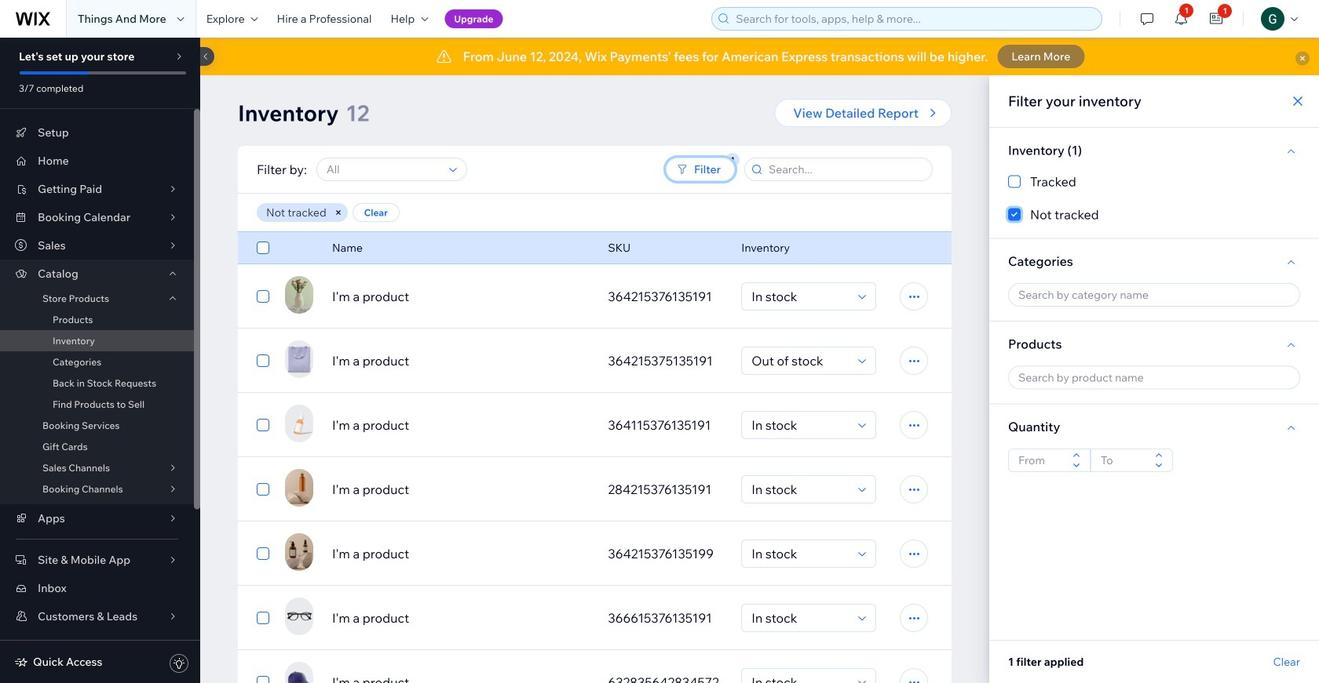 Task type: vqa. For each thing, say whether or not it's contained in the screenshot.
2nd SELECT field from the top
yes



Task type: describe. For each thing, give the bounding box(es) containing it.
3 select field from the top
[[747, 412, 853, 439]]

1 select field from the top
[[747, 283, 853, 310]]

All field
[[322, 159, 444, 181]]



Task type: locate. For each thing, give the bounding box(es) containing it.
Search by category name field
[[1014, 284, 1295, 306]]

None checkbox
[[1008, 172, 1300, 191], [257, 352, 269, 371], [257, 481, 269, 499], [1008, 172, 1300, 191], [257, 352, 269, 371], [257, 481, 269, 499]]

Search... field
[[764, 159, 927, 181]]

Search by product name field
[[1014, 367, 1295, 389]]

Select field
[[747, 283, 853, 310], [747, 348, 853, 375], [747, 412, 853, 439], [747, 477, 853, 503], [747, 541, 853, 568], [747, 605, 853, 632], [747, 670, 853, 684]]

4 select field from the top
[[747, 477, 853, 503]]

2 select field from the top
[[747, 348, 853, 375]]

5 select field from the top
[[747, 541, 853, 568]]

7 select field from the top
[[747, 670, 853, 684]]

6 select field from the top
[[747, 605, 853, 632]]

None checkbox
[[1008, 205, 1300, 224], [257, 239, 269, 258], [257, 287, 269, 306], [257, 416, 269, 435], [257, 545, 269, 564], [257, 609, 269, 628], [257, 674, 269, 684], [1008, 205, 1300, 224], [257, 239, 269, 258], [257, 287, 269, 306], [257, 416, 269, 435], [257, 545, 269, 564], [257, 609, 269, 628], [257, 674, 269, 684]]

sidebar element
[[0, 35, 214, 684]]

From text field
[[1014, 450, 1068, 472]]

Search for tools, apps, help & more... field
[[731, 8, 1097, 30]]

alert
[[200, 38, 1319, 75]]

To text field
[[1096, 450, 1150, 472]]



